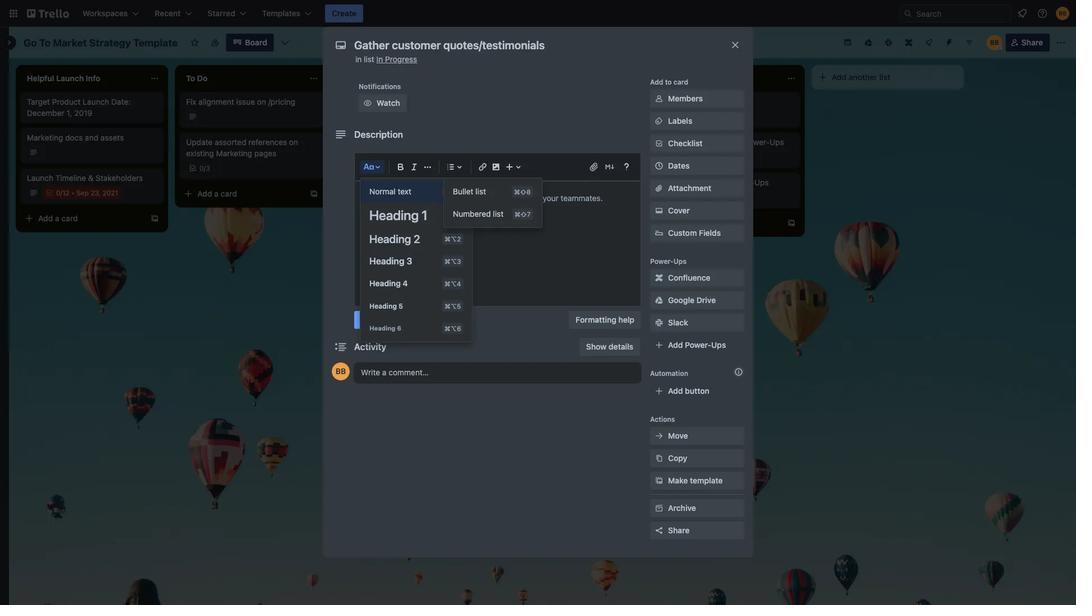 Task type: vqa. For each thing, say whether or not it's contained in the screenshot.
top Launch
yes



Task type: describe. For each thing, give the bounding box(es) containing it.
nov for marketing
[[678, 153, 690, 161]]

⌘⌥6
[[445, 325, 461, 333]]

power ups image
[[925, 38, 934, 47]]

market
[[53, 36, 87, 49]]

/ for 3
[[204, 164, 206, 172]]

assets
[[101, 133, 124, 142]]

⌘⌥1
[[446, 211, 461, 219]]

sm image for checklist
[[654, 138, 665, 149]]

nov 9, 2020
[[678, 153, 716, 161]]

open help dialog image
[[620, 160, 634, 174]]

on for issue
[[257, 97, 266, 107]]

sales training on power-ups link
[[664, 177, 794, 188]]

13,
[[692, 113, 701, 121]]

move link
[[651, 427, 745, 445]]

show
[[587, 342, 607, 352]]

marketing docs and assets
[[27, 133, 124, 142]]

add a card for marketing docs and assets
[[38, 214, 78, 223]]

heading 5
[[370, 302, 403, 310]]

add a card button for marketing docs and assets
[[20, 210, 146, 228]]

2020 for email newsletter
[[540, 380, 557, 388]]

in-
[[505, 178, 515, 187]]

card right to
[[674, 78, 689, 86]]

timeline
[[56, 174, 86, 183]]

dates
[[669, 161, 690, 171]]

Jul 23, 2020 checkbox
[[505, 191, 561, 204]]

Jul 31, 2020 checkbox
[[505, 377, 560, 390]]

app
[[515, 178, 529, 187]]

numbered
[[453, 209, 491, 219]]

view markdown image
[[605, 162, 616, 173]]

make template
[[669, 476, 723, 486]]

watch button
[[359, 94, 407, 112]]

14,
[[692, 194, 701, 201]]

product
[[52, 97, 81, 107]]

card for marketing training on power-ups
[[699, 218, 715, 228]]

0 / 12 • sep 23, 2021
[[56, 189, 118, 197]]

heading for heading 3
[[370, 256, 405, 267]]

share for the rightmost the share 'button'
[[1022, 38, 1044, 47]]

save
[[361, 316, 379, 325]]

add power-ups
[[669, 341, 727, 350]]

cover
[[669, 206, 690, 215]]

date:
[[111, 97, 131, 107]]

quotes/testimonials
[[346, 109, 416, 118]]

search image
[[904, 9, 913, 18]]

google
[[669, 296, 695, 305]]

heading for heading 6
[[370, 325, 396, 332]]

help
[[619, 316, 635, 325]]

⌘⌥0
[[445, 188, 461, 196]]

formatting help link
[[569, 311, 642, 329]]

email newsletter link
[[505, 363, 635, 375]]

sales
[[664, 178, 684, 187]]

create from template… image
[[788, 219, 796, 228]]

ups inside add power-ups link
[[712, 341, 727, 350]]

1 jul from the top
[[518, 153, 528, 161]]

more formatting image
[[421, 160, 435, 174]]

1 vertical spatial share button
[[651, 522, 745, 540]]

copy link
[[651, 450, 745, 468]]

list for bullet list
[[476, 187, 486, 196]]

existing
[[186, 149, 214, 158]]

0 horizontal spatial 23,
[[91, 189, 101, 197]]

⌘⇧8
[[515, 188, 531, 196]]

heading 4
[[370, 279, 408, 288]]

Write a comment text field
[[354, 363, 642, 383]]

sm image for confluence
[[654, 273, 665, 284]]

⌘⇧7
[[515, 210, 531, 218]]

jul for newsletter
[[518, 380, 528, 388]]

create from template… image for update assorted references on existing marketing pages
[[310, 190, 319, 199]]

6
[[397, 325, 402, 332]]

make
[[669, 476, 688, 486]]

in list in progress
[[356, 55, 417, 64]]

gather
[[346, 97, 370, 107]]

messaging
[[664, 97, 703, 107]]

heading 1 group
[[361, 181, 473, 340]]

power- down messaging doc link
[[745, 138, 770, 147]]

in
[[377, 55, 383, 64]]

assorted
[[215, 138, 246, 147]]

1 vertical spatial launch
[[27, 174, 53, 183]]

share for bottommost the share 'button'
[[669, 526, 690, 536]]

email
[[505, 364, 524, 374]]

another
[[849, 73, 878, 82]]

2020 for marketing training on power-ups
[[700, 153, 716, 161]]

formatting
[[576, 316, 617, 325]]

details
[[609, 342, 634, 352]]

launch inside target product launch date: december 1, 2019
[[83, 97, 109, 107]]

target product launch date: december 1, 2019
[[27, 97, 131, 118]]

add a card button for marketing training on power-ups
[[657, 214, 783, 232]]

sm image for make template
[[654, 476, 665, 487]]

progress
[[385, 55, 417, 64]]

primary element
[[0, 0, 1077, 27]]

31,
[[529, 380, 539, 388]]

sm image for members
[[654, 93, 665, 104]]

jul 19, 2020
[[518, 153, 557, 161]]

to
[[39, 36, 51, 49]]

calendar power-up image
[[844, 38, 853, 47]]

power- down slack
[[685, 341, 712, 350]]

add inside button
[[832, 73, 847, 82]]

add to card
[[651, 78, 689, 86]]

newsletter
[[526, 364, 565, 374]]

notifications
[[359, 82, 401, 90]]

4
[[403, 279, 408, 288]]

template
[[133, 36, 178, 49]]

text styles image
[[362, 160, 376, 174]]

1 vertical spatial bob builder (bobbuilder40) image
[[988, 35, 1003, 50]]

announcement
[[532, 178, 586, 187]]

⌘⌥4
[[445, 280, 461, 288]]

5
[[399, 302, 403, 310]]

show details link
[[580, 338, 641, 356]]

training for marketing
[[702, 138, 731, 147]]

normal text
[[370, 187, 412, 196]]

2 horizontal spatial on
[[733, 138, 742, 147]]

nov 13, 2020
[[678, 113, 720, 121]]

marketing inside update assorted references on existing marketing pages
[[216, 149, 252, 158]]

0 vertical spatial 3
[[206, 164, 210, 172]]

a for update assorted references on existing marketing pages
[[214, 189, 219, 199]]

add a card button for update assorted references on existing marketing pages
[[179, 185, 305, 203]]

december
[[27, 109, 64, 118]]

add power-ups link
[[651, 337, 745, 354]]

strategy
[[89, 36, 131, 49]]

drive
[[697, 296, 716, 305]]

customize views image
[[280, 37, 291, 48]]

on for references
[[289, 138, 298, 147]]

card for marketing docs and assets
[[61, 214, 78, 223]]

Nov 14, 2020 checkbox
[[664, 191, 723, 204]]

nov for messaging
[[678, 113, 690, 121]]

normal
[[370, 187, 396, 196]]

jul 31, 2020
[[518, 380, 557, 388]]

fix alignment issue on /pricing link
[[186, 96, 316, 108]]

&
[[88, 174, 94, 183]]

training for sales
[[686, 178, 715, 187]]

stakeholders
[[96, 174, 143, 183]]

sm image for cover
[[654, 205, 665, 217]]

sm image for slack
[[654, 317, 665, 329]]

description
[[354, 129, 403, 140]]

attachment button
[[651, 179, 745, 197]]

bold ⌘b image
[[394, 160, 408, 174]]

messaging doc link
[[664, 96, 794, 108]]

add another list button
[[812, 65, 965, 90]]

lists image
[[444, 160, 458, 174]]



Task type: locate. For each thing, give the bounding box(es) containing it.
2 jul from the top
[[518, 194, 528, 201]]

labels
[[669, 116, 693, 126]]

1 horizontal spatial share
[[1022, 38, 1044, 47]]

google drive
[[669, 296, 716, 305]]

on right issue
[[257, 97, 266, 107]]

launch
[[83, 97, 109, 107], [27, 174, 53, 183]]

sm image inside members link
[[654, 93, 665, 104]]

card
[[674, 78, 689, 86], [380, 133, 397, 142], [221, 189, 237, 199], [61, 214, 78, 223], [699, 218, 715, 228]]

/ for 12
[[60, 189, 62, 197]]

members link
[[651, 90, 745, 108]]

Search field
[[913, 5, 1011, 22]]

bullet
[[453, 187, 474, 196]]

doc
[[705, 97, 720, 107]]

2020 down in-app announcement
[[541, 194, 558, 201]]

1 vertical spatial /
[[60, 189, 62, 197]]

share button down 0 notifications 'image'
[[1007, 34, 1051, 52]]

bob builder (bobbuilder40) image right the open information menu image
[[1057, 7, 1070, 20]]

Nov 13, 2020 checkbox
[[664, 110, 723, 123]]

board link
[[226, 34, 274, 52]]

update assorted references on existing marketing pages link
[[186, 137, 316, 159]]

add a card up custom fields at the right top
[[675, 218, 715, 228]]

share down archive
[[669, 526, 690, 536]]

4 sm image from the top
[[654, 503, 665, 514]]

1 vertical spatial 0
[[56, 189, 60, 197]]

list left ⌘⇧7
[[493, 209, 504, 219]]

sm image left make at right bottom
[[654, 476, 665, 487]]

gather customer quotes/testimonials link
[[346, 96, 476, 119]]

pages
[[255, 149, 277, 158]]

card down the quotes/testimonials
[[380, 133, 397, 142]]

heading for heading 5
[[370, 302, 397, 310]]

heading 6
[[370, 325, 402, 332]]

2 sm image from the top
[[654, 295, 665, 306]]

1 horizontal spatial /
[[204, 164, 206, 172]]

checklist link
[[651, 135, 745, 153]]

0
[[200, 164, 204, 172], [56, 189, 60, 197]]

sm image for labels
[[654, 116, 665, 127]]

heading 2
[[370, 232, 420, 245]]

Main content area, start typing to enter text. text field
[[367, 192, 629, 219]]

marketing down assorted
[[216, 149, 252, 158]]

a down update assorted references on existing marketing pages
[[214, 189, 219, 199]]

list for numbered list
[[493, 209, 504, 219]]

list inside add another list button
[[880, 73, 891, 82]]

email newsletter
[[505, 364, 565, 374]]

Jul 19, 2020 checkbox
[[505, 150, 560, 164]]

group containing bullet list
[[444, 181, 542, 225]]

sm image inside archive link
[[654, 503, 665, 514]]

sm image for copy
[[654, 453, 665, 464]]

launch left timeline
[[27, 174, 53, 183]]

sm image down the add to card
[[654, 93, 665, 104]]

add
[[832, 73, 847, 82], [651, 78, 664, 86], [357, 133, 372, 142], [197, 189, 212, 199], [38, 214, 53, 223], [675, 218, 690, 228], [669, 341, 683, 350], [669, 387, 683, 396]]

nov up dates
[[678, 153, 690, 161]]

1 horizontal spatial share button
[[1007, 34, 1051, 52]]

add a card button down nov 14, 2020
[[657, 214, 783, 232]]

marketing inside marketing docs and assets link
[[27, 133, 63, 142]]

1 vertical spatial create from template… image
[[150, 214, 159, 223]]

link image
[[476, 160, 490, 174]]

6 heading from the top
[[370, 325, 396, 332]]

issue
[[236, 97, 255, 107]]

show details
[[587, 342, 634, 352]]

nov down attachment
[[678, 194, 690, 201]]

dates button
[[651, 157, 745, 175]]

share left show menu icon
[[1022, 38, 1044, 47]]

show menu image
[[1056, 37, 1067, 48]]

group
[[444, 181, 542, 225]]

sm image left the copy
[[654, 453, 665, 464]]

add button button
[[651, 383, 745, 400]]

ups inside marketing training on power-ups link
[[770, 138, 785, 147]]

on right references
[[289, 138, 298, 147]]

0 vertical spatial bob builder (bobbuilder40) image
[[1057, 7, 1070, 20]]

Nov 9, 2020 checkbox
[[664, 150, 720, 164]]

sm image inside cover link
[[654, 205, 665, 217]]

2020 right 14, at the right top of the page
[[703, 194, 720, 201]]

heading up heading 3
[[370, 232, 411, 245]]

1 horizontal spatial 23,
[[529, 194, 539, 201]]

sm image left google
[[654, 295, 665, 306]]

2 heading from the top
[[370, 232, 411, 245]]

1 horizontal spatial marketing
[[216, 149, 252, 158]]

5 heading from the top
[[370, 302, 397, 310]]

nov for sales
[[678, 194, 690, 201]]

sm image for archive
[[654, 503, 665, 514]]

add a card button down sep at the top left of page
[[20, 210, 146, 228]]

1 horizontal spatial launch
[[83, 97, 109, 107]]

power-ups
[[651, 257, 687, 265]]

1 vertical spatial 3
[[407, 256, 413, 267]]

open information menu image
[[1038, 8, 1049, 19]]

1 left ⌘⌥1
[[422, 208, 428, 223]]

heading down save
[[370, 325, 396, 332]]

3
[[206, 164, 210, 172], [407, 256, 413, 267]]

launch timeline & stakeholders link
[[27, 173, 157, 184]]

2020 inside option
[[700, 153, 716, 161]]

1 horizontal spatial 0
[[200, 164, 204, 172]]

sm image inside make template link
[[654, 476, 665, 487]]

share button down archive link
[[651, 522, 745, 540]]

sm image for watch
[[362, 98, 374, 109]]

add a card button
[[339, 129, 464, 147], [179, 185, 305, 203], [20, 210, 146, 228], [657, 214, 783, 232]]

docs
[[65, 133, 83, 142]]

3 inside heading 1 group
[[407, 256, 413, 267]]

1 sm image from the top
[[654, 205, 665, 217]]

23, inside checkbox
[[529, 194, 539, 201]]

fix alignment issue on /pricing
[[186, 97, 296, 107]]

/
[[204, 164, 206, 172], [60, 189, 62, 197]]

1 vertical spatial share
[[669, 526, 690, 536]]

sm image inside move link
[[654, 431, 665, 442]]

0 for 0 / 12 • sep 23, 2021
[[56, 189, 60, 197]]

list right 'in'
[[364, 55, 375, 64]]

23, down in-app announcement
[[529, 194, 539, 201]]

1 inside group
[[422, 208, 428, 223]]

attach and insert link image
[[589, 162, 600, 173]]

workspace visible image
[[211, 38, 220, 47]]

0 horizontal spatial 1
[[422, 208, 428, 223]]

add a card for marketing training on power-ups
[[675, 218, 715, 228]]

jul left 19,
[[518, 153, 528, 161]]

bob builder (bobbuilder40) image
[[332, 363, 350, 381]]

labels link
[[651, 112, 745, 130]]

0 horizontal spatial 0
[[56, 189, 60, 197]]

0 horizontal spatial /
[[60, 189, 62, 197]]

save button
[[354, 311, 386, 329]]

0 horizontal spatial marketing
[[27, 133, 63, 142]]

add a card down 12
[[38, 214, 78, 223]]

3 heading from the top
[[370, 256, 405, 267]]

attachment
[[669, 184, 712, 193]]

numbered list
[[453, 209, 504, 219]]

0 vertical spatial create from template… image
[[310, 190, 319, 199]]

create button
[[325, 4, 364, 22]]

bob builder (bobbuilder40) image
[[1057, 7, 1070, 20], [988, 35, 1003, 50]]

0 horizontal spatial share button
[[651, 522, 745, 540]]

0 horizontal spatial bob builder (bobbuilder40) image
[[988, 35, 1003, 50]]

1 down email newsletter link
[[592, 380, 595, 388]]

training up "nov 9, 2020"
[[702, 138, 731, 147]]

0 vertical spatial /
[[204, 164, 206, 172]]

update assorted references on existing marketing pages
[[186, 138, 298, 158]]

target product launch date: december 1, 2019 link
[[27, 96, 157, 119]]

2020 right 31,
[[540, 380, 557, 388]]

sm image down power-ups at the right of the page
[[654, 273, 665, 284]]

2020 for in-app announcement
[[541, 194, 558, 201]]

gather customer quotes/testimonials
[[346, 97, 416, 118]]

23, right sep at the top left of page
[[91, 189, 101, 197]]

heading for heading 4
[[370, 279, 401, 288]]

marketing up nov 9, 2020 option at the top of page
[[664, 138, 700, 147]]

1 heading from the top
[[370, 208, 419, 223]]

2020 inside checkbox
[[540, 380, 557, 388]]

a down the quotes/testimonials
[[374, 133, 378, 142]]

italic ⌘i image
[[408, 160, 421, 174]]

4 heading from the top
[[370, 279, 401, 288]]

and
[[85, 133, 98, 142]]

sm image inside watch button
[[362, 98, 374, 109]]

messaging doc
[[664, 97, 720, 107]]

0 down existing
[[200, 164, 204, 172]]

0 horizontal spatial launch
[[27, 174, 53, 183]]

add inside 'button'
[[669, 387, 683, 396]]

1 vertical spatial jul
[[518, 194, 528, 201]]

card down •
[[61, 214, 78, 223]]

update
[[186, 138, 213, 147]]

target
[[27, 97, 50, 107]]

launch timeline & stakeholders
[[27, 174, 143, 183]]

1 vertical spatial 1
[[592, 380, 595, 388]]

list for in list in progress
[[364, 55, 375, 64]]

nov inside checkbox
[[678, 113, 690, 121]]

sm image
[[654, 205, 665, 217], [654, 295, 665, 306], [654, 431, 665, 442], [654, 503, 665, 514]]

jul left 31,
[[518, 380, 528, 388]]

2 nov from the top
[[678, 153, 690, 161]]

copy
[[669, 454, 688, 463]]

sm image left checklist in the right top of the page
[[654, 138, 665, 149]]

0 vertical spatial 1
[[422, 208, 428, 223]]

heading 3
[[370, 256, 413, 267]]

0 / 3
[[200, 164, 210, 172]]

bob builder (bobbuilder40) image down "search" field
[[988, 35, 1003, 50]]

1 horizontal spatial on
[[289, 138, 298, 147]]

add button
[[669, 387, 710, 396]]

0 vertical spatial training
[[702, 138, 731, 147]]

sm image left cover
[[654, 205, 665, 217]]

card up fields
[[699, 218, 715, 228]]

marketing for marketing training on power-ups
[[664, 138, 700, 147]]

1 horizontal spatial create from template… image
[[310, 190, 319, 199]]

marketing inside marketing training on power-ups link
[[664, 138, 700, 147]]

2020 right 19,
[[540, 153, 557, 161]]

marketing training on power-ups
[[664, 138, 785, 147]]

marketing down december on the top left of page
[[27, 133, 63, 142]]

on
[[717, 178, 727, 187]]

add a card button down 0 / 3
[[179, 185, 305, 203]]

2 vertical spatial jul
[[518, 380, 528, 388]]

1 vertical spatial training
[[686, 178, 715, 187]]

heading up heading 4
[[370, 256, 405, 267]]

add a card down 0 / 3
[[197, 189, 237, 199]]

add a card button up bold ⌘b image
[[339, 129, 464, 147]]

/ left •
[[60, 189, 62, 197]]

2020 inside option
[[703, 194, 720, 201]]

add a card down the quotes/testimonials
[[357, 133, 397, 142]]

3 nov from the top
[[678, 194, 690, 201]]

fields
[[699, 229, 721, 238]]

cancel button
[[389, 311, 428, 329]]

nov inside option
[[678, 194, 690, 201]]

card for update assorted references on existing marketing pages
[[221, 189, 237, 199]]

0 vertical spatial 0
[[200, 164, 204, 172]]

nov left 13,
[[678, 113, 690, 121]]

0 horizontal spatial share
[[669, 526, 690, 536]]

heading left '5'
[[370, 302, 397, 310]]

2 horizontal spatial marketing
[[664, 138, 700, 147]]

3 jul from the top
[[518, 380, 528, 388]]

star or unstar board image
[[190, 38, 199, 47]]

nov inside option
[[678, 153, 690, 161]]

on inside update assorted references on existing marketing pages
[[289, 138, 298, 147]]

custom fields
[[669, 229, 721, 238]]

heading for heading 1
[[370, 208, 419, 223]]

0 horizontal spatial 3
[[206, 164, 210, 172]]

Board name text field
[[18, 34, 184, 52]]

archive link
[[651, 500, 745, 518]]

sm image left slack
[[654, 317, 665, 329]]

marketing for marketing docs and assets
[[27, 133, 63, 142]]

sm image left watch
[[362, 98, 374, 109]]

list right bullet at the left
[[476, 187, 486, 196]]

3 sm image from the top
[[654, 431, 665, 442]]

watch
[[377, 98, 400, 108]]

launch up 2019
[[83, 97, 109, 107]]

sm image left the labels
[[654, 116, 665, 127]]

⌘⌥2
[[445, 235, 461, 243]]

sm image
[[654, 93, 665, 104], [362, 98, 374, 109], [654, 116, 665, 127], [654, 138, 665, 149], [654, 273, 665, 284], [654, 317, 665, 329], [654, 453, 665, 464], [654, 476, 665, 487]]

1 vertical spatial nov
[[678, 153, 690, 161]]

create from template… image
[[310, 190, 319, 199], [150, 214, 159, 223]]

heading for heading 2
[[370, 232, 411, 245]]

2 vertical spatial nov
[[678, 194, 690, 201]]

custom
[[669, 229, 697, 238]]

0 left 12
[[56, 189, 60, 197]]

card down update assorted references on existing marketing pages
[[221, 189, 237, 199]]

a for marketing docs and assets
[[55, 214, 59, 223]]

power- right on
[[729, 178, 755, 187]]

•
[[71, 189, 75, 197]]

1 nov from the top
[[678, 113, 690, 121]]

slack
[[669, 318, 689, 328]]

0 horizontal spatial create from template… image
[[150, 214, 159, 223]]

0 for 0 / 3
[[200, 164, 204, 172]]

a down 0 / 12 • sep 23, 2021
[[55, 214, 59, 223]]

heading 1
[[370, 208, 428, 223]]

2020 for messaging doc
[[703, 113, 720, 121]]

list
[[364, 55, 375, 64], [880, 73, 891, 82], [476, 187, 486, 196], [493, 209, 504, 219]]

to
[[666, 78, 672, 86]]

/ down existing
[[204, 164, 206, 172]]

0 vertical spatial share button
[[1007, 34, 1051, 52]]

image image
[[490, 160, 503, 174]]

editor toolbar toolbar
[[360, 158, 636, 342]]

training up nov 14, 2020
[[686, 178, 715, 187]]

2019
[[74, 109, 92, 118]]

actions
[[651, 416, 676, 423]]

1 horizontal spatial 3
[[407, 256, 413, 267]]

add a card for update assorted references on existing marketing pages
[[197, 189, 237, 199]]

sm image inside checklist link
[[654, 138, 665, 149]]

on down messaging doc link
[[733, 138, 742, 147]]

a up custom fields at the right top
[[692, 218, 697, 228]]

sm image for move
[[654, 431, 665, 442]]

jul for app
[[518, 194, 528, 201]]

0 vertical spatial jul
[[518, 153, 528, 161]]

create from template… image for marketing docs and assets
[[150, 214, 159, 223]]

1 horizontal spatial bob builder (bobbuilder40) image
[[1057, 7, 1070, 20]]

sm image for google drive
[[654, 295, 665, 306]]

3 down existing
[[206, 164, 210, 172]]

sm image left archive
[[654, 503, 665, 514]]

jul inside checkbox
[[518, 380, 528, 388]]

3 up the 4
[[407, 256, 413, 267]]

1 horizontal spatial 1
[[592, 380, 595, 388]]

sm image inside copy link
[[654, 453, 665, 464]]

0 horizontal spatial on
[[257, 97, 266, 107]]

None text field
[[349, 35, 719, 55]]

sales training on power-ups
[[664, 178, 769, 187]]

switch to… image
[[8, 8, 19, 19]]

/pricing
[[268, 97, 296, 107]]

heading left the 4
[[370, 279, 401, 288]]

create
[[332, 9, 357, 18]]

2021
[[103, 189, 118, 197]]

0 vertical spatial share
[[1022, 38, 1044, 47]]

power- up confluence
[[651, 257, 674, 265]]

⌘⌥5
[[445, 302, 461, 310]]

bullet list
[[453, 187, 486, 196]]

sm image inside the labels link
[[654, 116, 665, 127]]

heading up heading 2
[[370, 208, 419, 223]]

2
[[414, 232, 420, 245]]

a for marketing training on power-ups
[[692, 218, 697, 228]]

sm image down actions
[[654, 431, 665, 442]]

list right 'another' on the top right
[[880, 73, 891, 82]]

in-app announcement link
[[505, 177, 635, 188]]

0 vertical spatial launch
[[83, 97, 109, 107]]

checklist
[[669, 139, 703, 148]]

0 notifications image
[[1016, 7, 1030, 20]]

2020 right 9,
[[700, 153, 716, 161]]

1,
[[67, 109, 72, 118]]

2020 right 13,
[[703, 113, 720, 121]]

jul down the app
[[518, 194, 528, 201]]

23,
[[91, 189, 101, 197], [529, 194, 539, 201]]

ups inside sales training on power-ups link
[[755, 178, 769, 187]]

0 vertical spatial nov
[[678, 113, 690, 121]]

in progress link
[[377, 55, 417, 64]]

2020 for sales training on power-ups
[[703, 194, 720, 201]]



